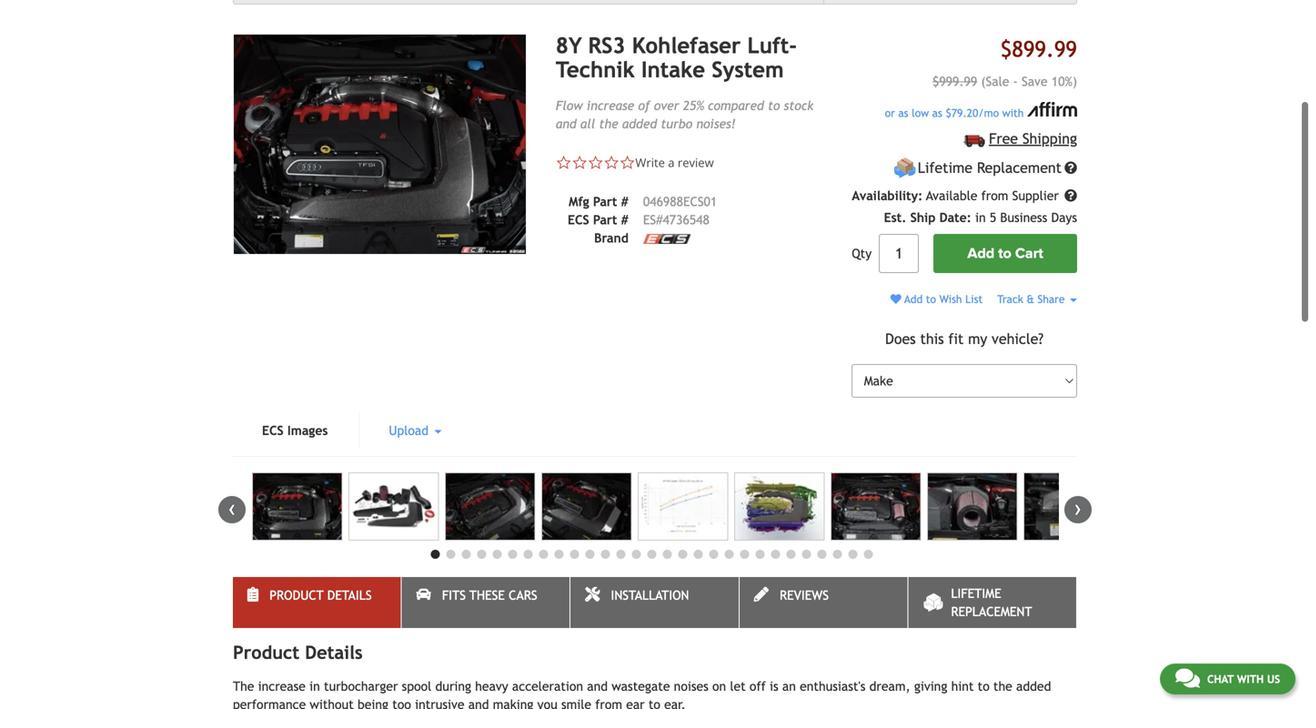 Task type: vqa. For each thing, say whether or not it's contained in the screenshot.
the continue at the left top of the page
no



Task type: locate. For each thing, give the bounding box(es) containing it.
add to cart
[[968, 245, 1044, 262]]

4736548
[[663, 212, 710, 227]]

046988ecs01
[[643, 194, 717, 209]]

wastegate noises
[[612, 679, 709, 694]]

4 empty star image from the left
[[620, 155, 636, 170]]

0 vertical spatial replacement
[[977, 159, 1062, 176]]

2 as from the left
[[933, 106, 943, 119]]

increase up performance
[[258, 679, 306, 694]]

1 vertical spatial added
[[1017, 679, 1052, 694]]

0 horizontal spatial with
[[1003, 106, 1024, 119]]

1 vertical spatial #
[[621, 212, 629, 227]]

1 vertical spatial with
[[1238, 673, 1264, 685]]

images
[[288, 423, 328, 438]]

lifetime replacement down free shipping icon
[[918, 159, 1062, 176]]

1 horizontal spatial in
[[976, 210, 986, 225]]

lifetime inside lifetime replacement
[[951, 586, 1002, 601]]

ear.
[[665, 697, 686, 709]]

as right or at the right of the page
[[899, 106, 909, 119]]

off
[[750, 679, 766, 694]]

to right hint
[[978, 679, 990, 694]]

#
[[621, 194, 629, 209], [621, 212, 629, 227]]

0 horizontal spatial as
[[899, 106, 909, 119]]

share
[[1038, 293, 1065, 305]]

None text field
[[879, 234, 919, 273]]

add down est. ship date: in 5 business days
[[968, 245, 995, 262]]

added inside flow increase of over 25% compared to stock and all the added turbo noises!
[[622, 116, 657, 131]]

business
[[1001, 210, 1048, 225]]

added inside the increase in turbocharger spool during heavy acceleration and wastegate noises on let off is an enthusiast's dream, giving hint to the added performance without being too intrusive and making you smile from ear to ear.
[[1017, 679, 1052, 694]]

add right heart image
[[905, 293, 923, 305]]

1 vertical spatial and
[[587, 679, 608, 694]]

days
[[1052, 210, 1078, 225]]

# up brand in the left top of the page
[[621, 212, 629, 227]]

heart image
[[891, 294, 902, 304]]

with left us
[[1238, 673, 1264, 685]]

added down of
[[622, 116, 657, 131]]

ecs
[[568, 212, 590, 227], [262, 423, 284, 438]]

0 vertical spatial ecs
[[568, 212, 590, 227]]

low
[[912, 106, 929, 119]]

in left 5
[[976, 210, 986, 225]]

2 # from the top
[[621, 212, 629, 227]]

shipping
[[1023, 130, 1078, 147]]

increase inside flow increase of over 25% compared to stock and all the added turbo noises!
[[587, 98, 635, 113]]

1 vertical spatial add
[[905, 293, 923, 305]]

lifetime replacement up hint
[[951, 586, 1033, 619]]

1 vertical spatial part
[[593, 212, 618, 227]]

free shipping
[[989, 130, 1078, 147]]

1 vertical spatial from
[[595, 697, 623, 709]]

1 part from the top
[[593, 194, 618, 209]]

&
[[1027, 293, 1035, 305]]

reviews link
[[740, 577, 908, 628]]

track & share button
[[998, 293, 1078, 305]]

1 empty star image from the left
[[572, 155, 588, 170]]

in up without
[[310, 679, 320, 694]]

0 vertical spatial the
[[599, 116, 619, 131]]

and down the flow
[[556, 116, 577, 131]]

part right mfg
[[593, 194, 618, 209]]

2 vertical spatial and
[[468, 697, 489, 709]]

and down "heavy"
[[468, 697, 489, 709]]

turbocharger
[[324, 679, 398, 694]]

1 horizontal spatial the
[[994, 679, 1013, 694]]

2 part from the top
[[593, 212, 618, 227]]

empty star image
[[572, 155, 588, 170], [588, 155, 604, 170], [604, 155, 620, 170], [620, 155, 636, 170]]

1 as from the left
[[899, 106, 909, 119]]

1 vertical spatial in
[[310, 679, 320, 694]]

free
[[989, 130, 1019, 147]]

10%)
[[1052, 74, 1078, 89]]

mfg part #
[[569, 194, 629, 209]]

8y
[[556, 33, 582, 58]]

1 horizontal spatial and
[[556, 116, 577, 131]]

question circle image
[[1065, 189, 1078, 202]]

empty star image left the a
[[620, 155, 636, 170]]

or as low as $79.20/mo with  - affirm financing (opens in modal) element
[[852, 102, 1078, 121]]

‹ link
[[218, 496, 246, 523]]

as
[[899, 106, 909, 119], [933, 106, 943, 119]]

increase up all
[[587, 98, 635, 113]]

intake
[[642, 57, 705, 82]]

ecs inside 046988ecs01 ecs part #
[[568, 212, 590, 227]]

add to wish list link
[[891, 293, 983, 305]]

replacement up hint
[[951, 604, 1033, 619]]

046988ecs01 ecs part #
[[568, 194, 717, 227]]

1 vertical spatial increase
[[258, 679, 306, 694]]

and for 8y rs3 kohlefaser luft- technik intake system
[[556, 116, 577, 131]]

empty star image left write
[[604, 155, 620, 170]]

$
[[946, 106, 952, 119]]

3 empty star image from the left
[[604, 155, 620, 170]]

and up smile
[[587, 679, 608, 694]]

lifetime replacement link
[[909, 577, 1077, 628]]

0 vertical spatial details
[[327, 588, 372, 603]]

cart
[[1016, 245, 1044, 262]]

add inside button
[[968, 245, 995, 262]]

the right hint
[[994, 679, 1013, 694]]

$999.99
[[933, 74, 978, 89]]

0 vertical spatial with
[[1003, 106, 1024, 119]]

to inside button
[[999, 245, 1012, 262]]

0 vertical spatial from
[[982, 188, 1009, 203]]

flow increase of over 25% compared to stock and all the added turbo noises!
[[556, 98, 814, 131]]

part
[[593, 194, 618, 209], [593, 212, 618, 227]]

the
[[233, 679, 254, 694]]

es#4736548 - 046988ecs01 - 8y rs3 kohlefaser luft-technik intake system - flow increase of over 25% compared to stock and all the added turbo noises! - ecs - audi image
[[233, 34, 527, 255], [252, 472, 343, 541], [349, 472, 439, 541], [445, 472, 535, 541], [542, 472, 632, 541], [638, 472, 728, 541], [735, 472, 825, 541], [831, 472, 921, 541], [927, 472, 1018, 541], [1024, 472, 1114, 541]]

1 horizontal spatial as
[[933, 106, 943, 119]]

to left wish
[[926, 293, 937, 305]]

the right all
[[599, 116, 619, 131]]

0 horizontal spatial in
[[310, 679, 320, 694]]

you
[[538, 697, 558, 709]]

1 vertical spatial ecs
[[262, 423, 284, 438]]

acceleration
[[512, 679, 583, 694]]

to
[[768, 98, 780, 113], [999, 245, 1012, 262], [926, 293, 937, 305], [978, 679, 990, 694], [649, 697, 661, 709]]

es#
[[643, 212, 663, 227]]

empty star image up mfg
[[572, 155, 588, 170]]

$999.99 (sale - save 10%)
[[933, 74, 1078, 89]]

1 vertical spatial the
[[994, 679, 1013, 694]]

flow
[[556, 98, 583, 113]]

1 vertical spatial product details
[[233, 642, 363, 663]]

from left ear
[[595, 697, 623, 709]]

1 vertical spatial lifetime
[[951, 586, 1002, 601]]

or as low as $ 79.20 /mo with
[[885, 106, 1028, 119]]

system
[[712, 57, 784, 82]]

increase inside the increase in turbocharger spool during heavy acceleration and wastegate noises on let off is an enthusiast's dream, giving hint to the added performance without being too intrusive and making you smile from ear to ear.
[[258, 679, 306, 694]]

1 horizontal spatial ecs
[[568, 212, 590, 227]]

empty star image right empty star image
[[588, 155, 604, 170]]

0 horizontal spatial added
[[622, 116, 657, 131]]

the
[[599, 116, 619, 131], [994, 679, 1013, 694]]

1 vertical spatial product
[[233, 642, 300, 663]]

rs3
[[588, 33, 626, 58]]

product details link
[[233, 577, 401, 628]]

details inside product details link
[[327, 588, 372, 603]]

us
[[1268, 673, 1281, 685]]

to inside flow increase of over 25% compared to stock and all the added turbo noises!
[[768, 98, 780, 113]]

0 horizontal spatial from
[[595, 697, 623, 709]]

added
[[622, 116, 657, 131], [1017, 679, 1052, 694]]

to left cart at the top right of page
[[999, 245, 1012, 262]]

1 # from the top
[[621, 194, 629, 209]]

as left $
[[933, 106, 943, 119]]

available
[[927, 188, 978, 203]]

0 vertical spatial increase
[[587, 98, 635, 113]]

during
[[436, 679, 472, 694]]

added right hint
[[1017, 679, 1052, 694]]

1 horizontal spatial added
[[1017, 679, 1052, 694]]

add to wish list
[[902, 293, 983, 305]]

to left stock
[[768, 98, 780, 113]]

2 horizontal spatial and
[[587, 679, 608, 694]]

ecs down mfg
[[568, 212, 590, 227]]

0 vertical spatial added
[[622, 116, 657, 131]]

0 horizontal spatial increase
[[258, 679, 306, 694]]

0 horizontal spatial add
[[905, 293, 923, 305]]

0 vertical spatial and
[[556, 116, 577, 131]]

ecs left images
[[262, 423, 284, 438]]

all
[[581, 116, 595, 131]]

›
[[1075, 496, 1082, 520]]

# up es# 4736548 brand
[[621, 194, 629, 209]]

79.20
[[952, 106, 979, 119]]

my
[[968, 331, 988, 347]]

0 vertical spatial #
[[621, 194, 629, 209]]

0 horizontal spatial and
[[468, 697, 489, 709]]

luft-
[[748, 33, 797, 58]]

and
[[556, 116, 577, 131], [587, 679, 608, 694], [468, 697, 489, 709]]

increase for rs3
[[587, 98, 635, 113]]

the inside the increase in turbocharger spool during heavy acceleration and wastegate noises on let off is an enthusiast's dream, giving hint to the added performance without being too intrusive and making you smile from ear to ear.
[[994, 679, 1013, 694]]

heavy
[[475, 679, 509, 694]]

1 horizontal spatial with
[[1238, 673, 1264, 685]]

increase
[[587, 98, 635, 113], [258, 679, 306, 694]]

› link
[[1065, 496, 1092, 523]]

/mo
[[979, 106, 999, 119]]

from up 5
[[982, 188, 1009, 203]]

with right /mo at the top
[[1003, 106, 1024, 119]]

1 horizontal spatial add
[[968, 245, 995, 262]]

1 horizontal spatial increase
[[587, 98, 635, 113]]

0 vertical spatial product details
[[270, 588, 372, 603]]

part up brand in the left top of the page
[[593, 212, 618, 227]]

lifetime
[[918, 159, 973, 176], [951, 586, 1002, 601]]

0 horizontal spatial the
[[599, 116, 619, 131]]

replacement down free shipping
[[977, 159, 1062, 176]]

reviews
[[780, 588, 829, 603]]

0 vertical spatial part
[[593, 194, 618, 209]]

availability:
[[852, 188, 923, 203]]

technik
[[556, 57, 635, 82]]

0 vertical spatial lifetime replacement
[[918, 159, 1062, 176]]

in inside the increase in turbocharger spool during heavy acceleration and wastegate noises on let off is an enthusiast's dream, giving hint to the added performance without being too intrusive and making you smile from ear to ear.
[[310, 679, 320, 694]]

0 vertical spatial in
[[976, 210, 986, 225]]

0 vertical spatial add
[[968, 245, 995, 262]]

and inside flow increase of over 25% compared to stock and all the added turbo noises!
[[556, 116, 577, 131]]

ecs images link
[[233, 412, 357, 449]]

mfg
[[569, 194, 590, 209]]



Task type: describe. For each thing, give the bounding box(es) containing it.
‹
[[228, 496, 236, 520]]

-
[[1014, 74, 1018, 89]]

dream,
[[870, 679, 911, 694]]

ecs image
[[643, 234, 691, 244]]

vehicle?
[[992, 331, 1044, 347]]

increase for details
[[258, 679, 306, 694]]

kohlefaser
[[632, 33, 741, 58]]

0 vertical spatial product
[[270, 588, 324, 603]]

does this fit my vehicle?
[[886, 331, 1044, 347]]

est.
[[884, 210, 907, 225]]

fits these cars link
[[402, 577, 570, 628]]

25%
[[683, 98, 704, 113]]

empty star image
[[556, 155, 572, 170]]

ear
[[626, 697, 645, 709]]

this
[[921, 331, 944, 347]]

and for product details
[[587, 679, 608, 694]]

the increase in turbocharger spool during heavy acceleration and wastegate noises on let off is an enthusiast's dream, giving hint to the added performance without being too intrusive and making you smile from ear to ear.
[[233, 679, 1052, 709]]

stock
[[784, 98, 814, 113]]

chat with us
[[1208, 673, 1281, 685]]

over
[[654, 98, 679, 113]]

being
[[358, 697, 389, 709]]

spool
[[402, 679, 432, 694]]

supplier
[[1013, 188, 1059, 203]]

or
[[885, 106, 895, 119]]

enthusiast's
[[800, 679, 866, 694]]

from inside the increase in turbocharger spool during heavy acceleration and wastegate noises on let off is an enthusiast's dream, giving hint to the added performance without being too intrusive and making you smile from ear to ear.
[[595, 697, 623, 709]]

track & share
[[998, 293, 1069, 305]]

compared
[[708, 98, 764, 113]]

1 vertical spatial replacement
[[951, 604, 1033, 619]]

add for add to wish list
[[905, 293, 923, 305]]

write a review link
[[636, 154, 714, 170]]

intrusive
[[415, 697, 465, 709]]

wish
[[940, 293, 963, 305]]

1 vertical spatial details
[[305, 642, 363, 663]]

es# 4736548 brand
[[594, 212, 710, 245]]

hint
[[952, 679, 974, 694]]

fits
[[442, 588, 466, 603]]

turbo
[[661, 116, 693, 131]]

write a review
[[636, 154, 714, 170]]

fit
[[949, 331, 964, 347]]

the inside flow increase of over 25% compared to stock and all the added turbo noises!
[[599, 116, 619, 131]]

add for add to cart
[[968, 245, 995, 262]]

ecs images
[[262, 423, 328, 438]]

comments image
[[1176, 667, 1200, 689]]

chat
[[1208, 673, 1234, 685]]

ship
[[911, 210, 936, 225]]

8y rs3 kohlefaser luft- technik intake system
[[556, 33, 797, 82]]

upload
[[389, 423, 433, 438]]

list
[[966, 293, 983, 305]]

899.99
[[1012, 36, 1078, 62]]

review
[[678, 154, 714, 170]]

noises!
[[697, 116, 736, 131]]

part inside 046988ecs01 ecs part #
[[593, 212, 618, 227]]

est. ship date: in 5 business days
[[884, 210, 1078, 225]]

giving
[[915, 679, 948, 694]]

does
[[886, 331, 916, 347]]

brand
[[594, 231, 629, 245]]

0 vertical spatial lifetime
[[918, 159, 973, 176]]

on let
[[713, 679, 746, 694]]

this product is lifetime replacement eligible image
[[894, 157, 917, 179]]

5
[[990, 210, 997, 225]]

chat with us link
[[1160, 664, 1296, 694]]

upload button
[[360, 412, 471, 449]]

availability: available from supplier
[[852, 188, 1063, 203]]

an
[[783, 679, 796, 694]]

installation
[[611, 588, 689, 603]]

is
[[770, 679, 779, 694]]

free shipping image
[[965, 134, 985, 147]]

to down wastegate noises
[[649, 697, 661, 709]]

making
[[493, 697, 534, 709]]

fits these cars
[[442, 588, 538, 603]]

qty
[[852, 246, 872, 261]]

date:
[[940, 210, 972, 225]]

2 empty star image from the left
[[588, 155, 604, 170]]

# inside 046988ecs01 ecs part #
[[621, 212, 629, 227]]

too
[[393, 697, 411, 709]]

performance
[[233, 697, 306, 709]]

question circle image
[[1065, 162, 1078, 174]]

add to cart button
[[934, 234, 1078, 273]]

a
[[668, 154, 675, 170]]

1 vertical spatial lifetime replacement
[[951, 586, 1033, 619]]

0 horizontal spatial ecs
[[262, 423, 284, 438]]

1 horizontal spatial from
[[982, 188, 1009, 203]]

track
[[998, 293, 1024, 305]]



